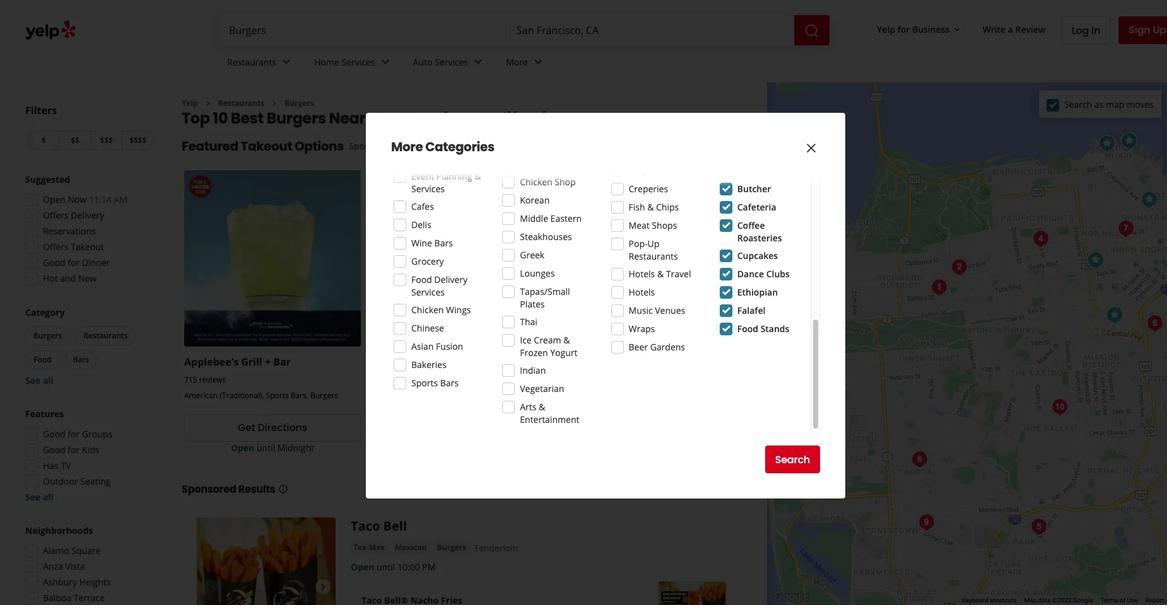 Task type: vqa. For each thing, say whether or not it's contained in the screenshot.
BEER GARDENS
yes



Task type: locate. For each thing, give the bounding box(es) containing it.
yelp for yelp link
[[182, 98, 198, 109]]

chicken for chicken shop
[[520, 176, 553, 188]]

event planning & services
[[411, 170, 481, 195]]

tenderloin
[[474, 542, 518, 554]]

search
[[1064, 98, 1092, 110], [775, 453, 810, 467]]

delivery for offers delivery
[[71, 209, 104, 221]]

taco bell link
[[351, 518, 407, 535]]

takeout down best
[[241, 138, 292, 155]]

chicken up korean
[[520, 176, 553, 188]]

16 info v2 image right results at bottom
[[278, 484, 288, 494]]

google image
[[770, 589, 812, 606]]

bars down restaurants button
[[73, 355, 89, 365]]

16 chevron right v2 image
[[203, 98, 213, 108], [269, 98, 279, 108]]

& left the travel
[[657, 268, 664, 280]]

more
[[506, 56, 528, 68], [391, 138, 423, 156]]

1 16 chevron right v2 image from the left
[[203, 98, 213, 108]]

2 see from the top
[[25, 492, 41, 504]]

bars for wine bars
[[434, 237, 453, 249]]

None search field
[[219, 15, 832, 45]]

sponsored results
[[182, 482, 275, 497]]

food down grocery
[[411, 274, 432, 286]]

neighborhoods
[[25, 525, 93, 537]]

food inside food delivery services
[[411, 274, 432, 286]]

24 chevron down v2 image inside more link
[[530, 55, 546, 70]]

see
[[25, 375, 41, 387], [25, 492, 41, 504]]

1 horizontal spatial 24 chevron down v2 image
[[471, 55, 486, 70]]

1 vertical spatial all
[[43, 492, 54, 504]]

for for kids
[[68, 444, 80, 456]]

report
[[1146, 598, 1164, 605]]

up inside pop-up restaurants
[[648, 238, 660, 250]]

0 horizontal spatial burgers link
[[285, 98, 314, 109]]

0 vertical spatial restaurants link
[[217, 45, 304, 82]]

16 info v2 image
[[397, 141, 407, 152], [278, 484, 288, 494]]

1 horizontal spatial chicken
[[520, 176, 553, 188]]

a right report
[[1166, 598, 1167, 605]]

0 horizontal spatial sponsored
[[182, 482, 236, 497]]

24 chevron down v2 image up california on the left
[[530, 55, 546, 70]]

see down food 'button'
[[25, 375, 41, 387]]

0 vertical spatial a
[[1008, 23, 1013, 35]]

the butcher shop by niku steakhouse image
[[1142, 311, 1167, 336]]

open now 11:14 am
[[43, 194, 127, 206]]

restaurants inside button
[[83, 331, 128, 341]]

1 vertical spatial burgers button
[[434, 542, 469, 554]]

hard rock cafe image
[[1116, 128, 1142, 154]]

a right the write
[[1008, 23, 1013, 35]]

wine bars
[[411, 237, 453, 249]]

takeout inside group
[[71, 241, 104, 253]]

group containing features
[[21, 408, 156, 504]]

yelp left business
[[877, 23, 895, 35]]

burgers
[[285, 98, 314, 109], [267, 108, 326, 129], [33, 331, 62, 341], [611, 355, 650, 369], [310, 391, 338, 401], [432, 393, 459, 404], [558, 393, 585, 404], [437, 542, 466, 553]]

sponsored for sponsored
[[349, 140, 394, 152]]

tapas/small
[[520, 286, 570, 298]]

cafes
[[411, 201, 434, 213]]

0 horizontal spatial takeout
[[71, 241, 104, 253]]

1 see from the top
[[25, 375, 41, 387]]

2 hotels from the top
[[629, 286, 655, 298]]

plates
[[520, 298, 545, 310]]

bars for sports bars
[[440, 377, 459, 389]]

uncle boy's image
[[927, 275, 952, 300]]

1 horizontal spatial open
[[231, 442, 255, 454]]

terms of use
[[1101, 598, 1138, 605]]

1 horizontal spatial 16 info v2 image
[[397, 141, 407, 152]]

0 vertical spatial bars
[[434, 237, 453, 249]]

search inside button
[[775, 453, 810, 467]]

0 horizontal spatial 24 chevron down v2 image
[[378, 55, 393, 70]]

open down tex-
[[351, 561, 374, 573]]

0 horizontal spatial search
[[775, 453, 810, 467]]

all
[[43, 375, 54, 387], [43, 492, 54, 504]]

yelp left 10 at the left top
[[182, 98, 198, 109]]

0 horizontal spatial open
[[43, 194, 66, 206]]

options
[[295, 138, 344, 155]]

see all button down food 'button'
[[25, 375, 54, 387]]

1 horizontal spatial yelp
[[877, 23, 895, 35]]

see up neighborhoods
[[25, 492, 41, 504]]

2 horizontal spatial 24 chevron down v2 image
[[530, 55, 546, 70]]

more up california on the left
[[506, 56, 528, 68]]

burgers button down category
[[25, 327, 70, 346]]

1 horizontal spatial up
[[1153, 23, 1167, 37]]

services inside event planning & services
[[411, 183, 445, 195]]

1 vertical spatial takeout
[[71, 241, 104, 253]]

offers down reservations
[[43, 241, 69, 253]]

good for kids
[[43, 444, 99, 456]]

alamo
[[43, 545, 69, 557]]

applebee's grill + bar image
[[1094, 131, 1120, 156]]

1 vertical spatial see
[[25, 492, 41, 504]]

see all for features
[[25, 492, 54, 504]]

burgers link down 24 chevron down v2 image
[[285, 98, 314, 109]]

middle eastern
[[520, 213, 582, 225]]

2 horizontal spatial open
[[351, 561, 374, 573]]

coffee
[[737, 220, 765, 232]]

for up good for kids
[[68, 428, 80, 440]]

1 vertical spatial up
[[648, 238, 660, 250]]

food inside food 'button'
[[33, 355, 51, 365]]

for down "offers takeout"
[[68, 257, 80, 269]]

1 hotels from the top
[[629, 268, 655, 280]]

directions
[[258, 421, 307, 435]]

more for more categories
[[391, 138, 423, 156]]

restaurants link
[[217, 45, 304, 82], [218, 98, 264, 109]]

1 vertical spatial until
[[377, 561, 395, 573]]

seating
[[80, 476, 111, 488]]

0 horizontal spatial chicken
[[411, 304, 444, 316]]

good for good for dinner
[[43, 257, 65, 269]]

hotels for hotels
[[629, 286, 655, 298]]

0 vertical spatial takeout
[[241, 138, 292, 155]]

1 vertical spatial 16 info v2 image
[[278, 484, 288, 494]]

entertainment
[[520, 414, 579, 426]]

0 horizontal spatial delivery
[[71, 209, 104, 221]]

sponsored down top 10 best burgers near san francisco, california
[[349, 140, 394, 152]]

fish
[[629, 201, 645, 213]]

middle
[[520, 213, 548, 225]]

tex-mex
[[353, 542, 385, 553]]

soup
[[629, 165, 650, 177]]

restaurants inside business categories element
[[227, 56, 277, 68]]

good for dinner
[[43, 257, 110, 269]]

hi-way burger & fry image
[[1047, 395, 1072, 420]]

0 horizontal spatial up
[[648, 238, 660, 250]]

bars right wine
[[434, 237, 453, 249]]

0 vertical spatial all
[[43, 375, 54, 387]]

butcher
[[737, 183, 771, 195]]

burgers right bars,
[[310, 391, 338, 401]]

restaurants up the bars button
[[83, 331, 128, 341]]

0 vertical spatial burgers button
[[25, 327, 70, 346]]

mexican button
[[393, 542, 429, 554]]

for down good for groups
[[68, 444, 80, 456]]

& right fish in the right top of the page
[[647, 201, 654, 213]]

a inside write a review link
[[1008, 23, 1013, 35]]

1 horizontal spatial burgers button
[[434, 542, 469, 554]]

1 good from the top
[[43, 257, 65, 269]]

16 chevron right v2 image right best
[[269, 98, 279, 108]]

1 vertical spatial see all
[[25, 492, 54, 504]]

see all button for features
[[25, 492, 54, 504]]

1 horizontal spatial more
[[506, 56, 528, 68]]

open until 10:00 pm
[[351, 561, 436, 573]]

good up 'has tv' in the left bottom of the page
[[43, 444, 65, 456]]

open for open until 10:00 pm
[[351, 561, 374, 573]]

0 vertical spatial until
[[257, 442, 275, 454]]

sports up salad,
[[411, 377, 438, 389]]

sports inside more categories dialog
[[411, 377, 438, 389]]

good for good for groups
[[43, 428, 65, 440]]

& inside 'arts & entertainment'
[[539, 401, 545, 413]]

0 vertical spatial search
[[1064, 98, 1092, 110]]

0 horizontal spatial a
[[1008, 23, 1013, 35]]

burgers link
[[285, 98, 314, 109], [434, 542, 469, 554]]

terms
[[1101, 598, 1118, 605]]

arts
[[520, 401, 537, 413]]

1 all from the top
[[43, 375, 54, 387]]

food,
[[387, 393, 407, 404]]

1 horizontal spatial food
[[411, 274, 432, 286]]

1 vertical spatial sponsored
[[182, 482, 236, 497]]

search down maillards smash burgers image
[[775, 453, 810, 467]]

1 horizontal spatial search
[[1064, 98, 1092, 110]]

sports inside applebee's grill + bar 715 reviews american (traditional), sports bars, burgers
[[266, 391, 289, 401]]

hotels down pop-up restaurants
[[629, 268, 655, 280]]

& right planning
[[475, 170, 481, 182]]

0 vertical spatial see
[[25, 375, 41, 387]]

0 horizontal spatial yelp
[[182, 98, 198, 109]]

until for until 10:00 pm
[[377, 561, 395, 573]]

cafeteria
[[737, 201, 776, 213]]

24 chevron down v2 image for home services
[[378, 55, 393, 70]]

taco
[[351, 518, 380, 535]]

tex-mex link
[[351, 542, 388, 554]]

food down the "falafel"
[[737, 323, 758, 335]]

good for good for kids
[[43, 444, 65, 456]]

1 horizontal spatial 16 chevron right v2 image
[[269, 98, 279, 108]]

business categories element
[[217, 45, 1167, 82]]

16 info v2 image down "san"
[[397, 141, 407, 152]]

delivery inside food delivery services
[[434, 274, 468, 286]]

food for food delivery services
[[411, 274, 432, 286]]

1 vertical spatial chicken
[[411, 304, 444, 316]]

1 vertical spatial a
[[1166, 598, 1167, 605]]

burgers button up pm
[[434, 542, 469, 554]]

0 horizontal spatial 16 chevron right v2 image
[[203, 98, 213, 108]]

report a link
[[1146, 598, 1167, 605]]

1 vertical spatial hotels
[[629, 286, 655, 298]]

& right arts
[[539, 401, 545, 413]]

fast food, salad, burgers
[[371, 393, 459, 404]]

16 chevron right v2 image right yelp link
[[203, 98, 213, 108]]

chicken up chinese
[[411, 304, 444, 316]]

a for report
[[1166, 598, 1167, 605]]

1 horizontal spatial sports
[[411, 377, 438, 389]]

food left the bars button
[[33, 355, 51, 365]]

open inside group
[[43, 194, 66, 206]]

restaurants link right top
[[218, 98, 264, 109]]

greek
[[520, 249, 545, 261]]

filters
[[25, 103, 57, 117]]

for
[[898, 23, 910, 35], [68, 257, 80, 269], [68, 428, 80, 440], [68, 444, 80, 456]]

delivery down the open now 11:14 am
[[71, 209, 104, 221]]

search button
[[765, 446, 820, 474]]

1 vertical spatial sports
[[266, 391, 289, 401]]

0 horizontal spatial until
[[257, 442, 275, 454]]

map region
[[726, 0, 1167, 606]]

1 vertical spatial more
[[391, 138, 423, 156]]

1 horizontal spatial takeout
[[241, 138, 292, 155]]

salad,
[[409, 393, 430, 404]]

more link
[[496, 45, 556, 82]]

services up chicken wings
[[411, 286, 445, 298]]

24 chevron down v2 image
[[279, 55, 294, 70]]

1 vertical spatial see all button
[[25, 492, 54, 504]]

1 vertical spatial offers
[[43, 241, 69, 253]]

open for open until midnight
[[231, 442, 255, 454]]

0 vertical spatial offers
[[43, 209, 69, 221]]

0 vertical spatial more
[[506, 56, 528, 68]]

1 vertical spatial delivery
[[434, 274, 468, 286]]

sponsored left results at bottom
[[182, 482, 236, 497]]

delivery down grocery
[[434, 274, 468, 286]]

open down the suggested
[[43, 194, 66, 206]]

0 vertical spatial open
[[43, 194, 66, 206]]

0 vertical spatial sports
[[411, 377, 438, 389]]

0 vertical spatial delivery
[[71, 209, 104, 221]]

until down get directions on the bottom
[[257, 442, 275, 454]]

hotels
[[629, 268, 655, 280], [629, 286, 655, 298]]

2 24 chevron down v2 image from the left
[[471, 55, 486, 70]]

for inside button
[[898, 23, 910, 35]]

more inside business categories element
[[506, 56, 528, 68]]

2 vertical spatial food
[[33, 355, 51, 365]]

map
[[1106, 98, 1125, 110]]

takeout up dinner
[[71, 241, 104, 253]]

0 vertical spatial sponsored
[[349, 140, 394, 152]]

0 vertical spatial food
[[411, 274, 432, 286]]

sports left bars,
[[266, 391, 289, 401]]

up down meat shops in the right of the page
[[648, 238, 660, 250]]

close image
[[804, 141, 819, 156]]

2 horizontal spatial food
[[737, 323, 758, 335]]

ashbury
[[43, 577, 77, 589]]

restaurants link up best
[[217, 45, 304, 82]]

bars left (2
[[440, 377, 459, 389]]

24 chevron down v2 image for auto services
[[471, 55, 486, 70]]

korean
[[520, 194, 550, 206]]

up inside sign up link
[[1153, 23, 1167, 37]]

see all down food 'button'
[[25, 375, 54, 387]]

yelp inside button
[[877, 23, 895, 35]]

all down food 'button'
[[43, 375, 54, 387]]

1 horizontal spatial until
[[377, 561, 395, 573]]

0 vertical spatial burgers link
[[285, 98, 314, 109]]

4.5
[[444, 375, 457, 387]]

24 chevron down v2 image inside auto services link
[[471, 55, 486, 70]]

3 good from the top
[[43, 444, 65, 456]]

francisco,
[[400, 108, 478, 129]]

1 24 chevron down v2 image from the left
[[378, 55, 393, 70]]

open down get
[[231, 442, 255, 454]]

group
[[21, 174, 156, 289], [23, 307, 156, 387], [21, 408, 156, 504], [21, 525, 156, 606]]

until down mex
[[377, 561, 395, 573]]

1 offers from the top
[[43, 209, 69, 221]]

1 horizontal spatial delivery
[[434, 274, 468, 286]]

am
[[114, 194, 127, 206]]

restaurants up hotels & travel
[[629, 250, 678, 262]]

0 vertical spatial up
[[1153, 23, 1167, 37]]

1 horizontal spatial a
[[1166, 598, 1167, 605]]

burgers link up pm
[[434, 542, 469, 554]]

3 24 chevron down v2 image from the left
[[530, 55, 546, 70]]

1 see all button from the top
[[25, 375, 54, 387]]

coffee roasteries
[[737, 220, 782, 244]]

yelp for yelp for business
[[877, 23, 895, 35]]

$ button
[[28, 131, 59, 150]]

2 all from the top
[[43, 492, 54, 504]]

all down outdoor
[[43, 492, 54, 504]]

1 vertical spatial restaurants link
[[218, 98, 264, 109]]

1 vertical spatial food
[[737, 323, 758, 335]]

food for food stands
[[737, 323, 758, 335]]

1 vertical spatial search
[[775, 453, 810, 467]]

2 good from the top
[[43, 428, 65, 440]]

see all button down outdoor
[[25, 492, 54, 504]]

0 vertical spatial good
[[43, 257, 65, 269]]

24 chevron down v2 image right auto services
[[471, 55, 486, 70]]

beer gardens
[[629, 341, 685, 353]]

0 horizontal spatial sports
[[266, 391, 289, 401]]

24 chevron down v2 image
[[378, 55, 393, 70], [471, 55, 486, 70], [530, 55, 546, 70]]

map
[[1024, 598, 1037, 605]]

keyboard
[[962, 598, 988, 605]]

offers for offers delivery
[[43, 209, 69, 221]]

1 vertical spatial bars
[[73, 355, 89, 365]]

services
[[342, 56, 375, 68], [435, 56, 468, 68], [411, 183, 445, 195], [411, 286, 445, 298]]

columbus burgers image
[[1137, 187, 1162, 212]]

wow!! burgers & grill image
[[914, 510, 939, 535]]

taco bell image
[[197, 518, 336, 606]]

yelp
[[877, 23, 895, 35], [182, 98, 198, 109]]

2 16 chevron right v2 image from the left
[[269, 98, 279, 108]]

1 horizontal spatial sponsored
[[349, 140, 394, 152]]

bars,
[[291, 391, 308, 401]]

2 offers from the top
[[43, 241, 69, 253]]

chicken wings
[[411, 304, 471, 316]]

ethiopian
[[737, 286, 778, 298]]

yelp for business
[[877, 23, 950, 35]]

american
[[184, 391, 218, 401]]

more inside dialog
[[391, 138, 423, 156]]

more up event
[[391, 138, 423, 156]]

restaurants left 24 chevron down v2 image
[[227, 56, 277, 68]]

24 chevron down v2 image inside home services link
[[378, 55, 393, 70]]

1 vertical spatial good
[[43, 428, 65, 440]]

good up hot
[[43, 257, 65, 269]]

0 horizontal spatial more
[[391, 138, 423, 156]]

0 vertical spatial see all button
[[25, 375, 54, 387]]

log in link
[[1061, 16, 1111, 44]]

home services
[[314, 56, 375, 68]]

0 vertical spatial 16 info v2 image
[[397, 141, 407, 152]]

restaurants inside more categories dialog
[[629, 250, 678, 262]]

sign
[[1129, 23, 1151, 37]]

bun appétit link
[[371, 355, 431, 369]]

log in
[[1072, 23, 1101, 38]]

offers up reservations
[[43, 209, 69, 221]]

& up yogurt
[[564, 334, 570, 346]]

for left business
[[898, 23, 910, 35]]

calibur image
[[907, 447, 932, 472]]

0 vertical spatial see all
[[25, 375, 54, 387]]

restaurants right top
[[218, 98, 264, 109]]

2 vertical spatial open
[[351, 561, 374, 573]]

search left as
[[1064, 98, 1092, 110]]

1 see all from the top
[[25, 375, 54, 387]]

24 chevron down v2 image for more
[[530, 55, 546, 70]]

2 vertical spatial good
[[43, 444, 65, 456]]

services right home
[[342, 56, 375, 68]]

offers takeout
[[43, 241, 104, 253]]

0 horizontal spatial burgers button
[[25, 327, 70, 346]]

columbus burgers link
[[558, 355, 650, 369]]

24 chevron down v2 image left the auto
[[378, 55, 393, 70]]

0 vertical spatial yelp
[[877, 23, 895, 35]]

2 see all button from the top
[[25, 492, 54, 504]]

1 horizontal spatial burgers link
[[434, 542, 469, 554]]

see for category
[[25, 375, 41, 387]]

offers
[[43, 209, 69, 221], [43, 241, 69, 253]]

hotels up music
[[629, 286, 655, 298]]

bakeries
[[411, 359, 447, 371]]

good down features
[[43, 428, 65, 440]]

offers for offers takeout
[[43, 241, 69, 253]]

2 see all from the top
[[25, 492, 54, 504]]

mediterranean
[[411, 152, 473, 164]]

0 vertical spatial hotels
[[629, 268, 655, 280]]

near
[[329, 108, 366, 129]]

up right "sign"
[[1153, 23, 1167, 37]]

0 horizontal spatial food
[[33, 355, 51, 365]]

0 vertical spatial chicken
[[520, 176, 553, 188]]

shortcuts
[[990, 598, 1017, 605]]

services down event
[[411, 183, 445, 195]]

2 vertical spatial bars
[[440, 377, 459, 389]]

1 vertical spatial yelp
[[182, 98, 198, 109]]

16 chevron right v2 image for burgers
[[269, 98, 279, 108]]

midnight
[[278, 442, 314, 454]]

1 vertical spatial open
[[231, 442, 255, 454]]

see all down outdoor
[[25, 492, 54, 504]]



Task type: describe. For each thing, give the bounding box(es) containing it.
pop-up restaurants
[[629, 238, 678, 262]]

venues
[[655, 305, 685, 317]]

search for search as map moves
[[1064, 98, 1092, 110]]

takeout for offers
[[71, 241, 104, 253]]

outdoor
[[43, 476, 78, 488]]

chinese
[[411, 322, 444, 334]]

up for sign
[[1153, 23, 1167, 37]]

event
[[411, 170, 434, 182]]

clubs
[[766, 268, 790, 280]]

planning
[[437, 170, 472, 182]]

takeout for featured
[[241, 138, 292, 155]]

jasmin's image
[[1113, 216, 1139, 241]]

keyboard shortcuts
[[962, 598, 1017, 605]]

slideshow element
[[197, 518, 336, 606]]

applebee's grill + bar link
[[184, 355, 291, 369]]

review
[[1016, 23, 1046, 35]]

more categories dialog
[[0, 0, 1167, 606]]

eastern
[[551, 213, 582, 225]]

16 chevron right v2 image for restaurants
[[203, 98, 213, 108]]

burgers down 4.4 star rating image
[[558, 393, 585, 404]]

tapas/small plates
[[520, 286, 570, 310]]

11:14
[[89, 194, 112, 206]]

shop
[[555, 176, 576, 188]]

get directions link
[[184, 414, 361, 442]]

groups
[[82, 428, 112, 440]]

chicken for chicken wings
[[411, 304, 444, 316]]

and
[[60, 273, 76, 285]]

4.4 star rating image
[[558, 376, 626, 388]]

mex
[[369, 542, 385, 553]]

asian
[[411, 341, 434, 353]]

0 horizontal spatial 16 info v2 image
[[278, 484, 288, 494]]

group containing neighborhoods
[[21, 525, 156, 606]]

frozen
[[520, 347, 548, 359]]

hotels for hotels & travel
[[629, 268, 655, 280]]

taco bell image
[[1083, 248, 1108, 273]]

write
[[983, 23, 1006, 35]]

roam artisan burgers image
[[1028, 226, 1053, 251]]

features
[[25, 408, 64, 420]]

california
[[481, 108, 556, 129]]

home services link
[[304, 45, 403, 82]]

for for groups
[[68, 428, 80, 440]]

bun appétit image
[[1102, 303, 1127, 328]]

auto services
[[413, 56, 468, 68]]

in
[[1092, 23, 1101, 38]]

burgers down 24 chevron down v2 image
[[285, 98, 314, 109]]

burgers right mexican
[[437, 542, 466, 553]]

services right the auto
[[435, 56, 468, 68]]

hidden spot exl image
[[1026, 515, 1051, 540]]

burgers down 4.5
[[432, 393, 459, 404]]

ice cream & frozen yogurt
[[520, 334, 578, 359]]

up for pop-
[[648, 238, 660, 250]]

bars inside button
[[73, 355, 89, 365]]

auto services link
[[403, 45, 496, 82]]

results
[[238, 482, 275, 497]]

home
[[314, 56, 339, 68]]

ice
[[520, 334, 532, 346]]

thai
[[520, 316, 538, 328]]

services inside food delivery services
[[411, 286, 445, 298]]

wine
[[411, 237, 432, 249]]

balboa terrace
[[43, 592, 105, 604]]

burgers inside applebee's grill + bar 715 reviews american (traditional), sports bars, burgers
[[310, 391, 338, 401]]

& for fish & chips
[[647, 201, 654, 213]]

see all for category
[[25, 375, 54, 387]]

& for arts & entertainment
[[539, 401, 545, 413]]

4.5 star rating image
[[371, 376, 439, 388]]

business
[[912, 23, 950, 35]]

tv
[[61, 460, 71, 472]]

mexican link
[[393, 542, 429, 554]]

chicken shop
[[520, 176, 576, 188]]

steakhouses
[[520, 231, 572, 243]]

restaurants button
[[75, 327, 136, 346]]

previous image
[[202, 580, 217, 595]]

$
[[42, 135, 46, 146]]

sponsored for sponsored results
[[182, 482, 236, 497]]

& inside ice cream & frozen yogurt
[[564, 334, 570, 346]]

search image
[[804, 23, 820, 38]]

search for search
[[775, 453, 810, 467]]

burgers down beer
[[611, 355, 650, 369]]

good for groups
[[43, 428, 112, 440]]

yogurt
[[550, 347, 578, 359]]

reviews)
[[469, 375, 503, 387]]

maillards smash burgers image
[[802, 390, 827, 415]]

group containing suggested
[[21, 174, 156, 289]]

10:00
[[397, 561, 420, 573]]

travel
[[666, 268, 691, 280]]

top 10 best burgers near san francisco, california
[[182, 108, 556, 129]]

of
[[1120, 598, 1126, 605]]

$$$$
[[129, 135, 147, 146]]

heights
[[79, 577, 111, 589]]

all for features
[[43, 492, 54, 504]]

write a review link
[[978, 18, 1051, 41]]

delis
[[411, 219, 431, 231]]

group containing category
[[23, 307, 156, 387]]

featured
[[182, 138, 238, 155]]

vegetarian
[[520, 383, 564, 395]]

yelp for business button
[[872, 18, 968, 41]]

applebee's
[[184, 355, 239, 369]]

fast
[[371, 393, 385, 404]]

see all button for category
[[25, 375, 54, 387]]

burgers up options
[[267, 108, 326, 129]]

& for hotels & travel
[[657, 268, 664, 280]]

native burger image
[[947, 255, 972, 280]]

+
[[265, 355, 271, 369]]

open until midnight
[[231, 442, 314, 454]]

delivery for food delivery services
[[434, 274, 468, 286]]

all for category
[[43, 375, 54, 387]]

applebee's grill + bar 715 reviews american (traditional), sports bars, burgers
[[184, 355, 338, 401]]

for for business
[[898, 23, 910, 35]]

food delivery services
[[411, 274, 468, 298]]

featured takeout options
[[182, 138, 344, 155]]

hotels & travel
[[629, 268, 691, 280]]

hot and new
[[43, 273, 97, 285]]

a for write
[[1008, 23, 1013, 35]]

next image
[[315, 580, 331, 595]]

sign up link
[[1119, 16, 1167, 44]]

auto
[[413, 56, 432, 68]]

burgers down category
[[33, 331, 62, 341]]

1 vertical spatial burgers link
[[434, 542, 469, 554]]

open for open now 11:14 am
[[43, 194, 66, 206]]

music
[[629, 305, 653, 317]]

more categories
[[391, 138, 495, 156]]

anza
[[43, 561, 63, 573]]

until for until midnight
[[257, 442, 275, 454]]

for for dinner
[[68, 257, 80, 269]]

stands
[[761, 323, 790, 335]]

& inside event planning & services
[[475, 170, 481, 182]]

keyboard shortcuts button
[[962, 597, 1017, 606]]

outdoor seating
[[43, 476, 111, 488]]

food stands
[[737, 323, 790, 335]]

bell
[[383, 518, 407, 535]]

cream
[[534, 334, 561, 346]]

categories
[[425, 138, 495, 156]]

new
[[78, 273, 97, 285]]

more for more
[[506, 56, 528, 68]]

category
[[25, 307, 65, 319]]

as
[[1095, 98, 1104, 110]]

has tv
[[43, 460, 71, 472]]

16 chevron down v2 image
[[952, 24, 962, 35]]

see for features
[[25, 492, 41, 504]]



